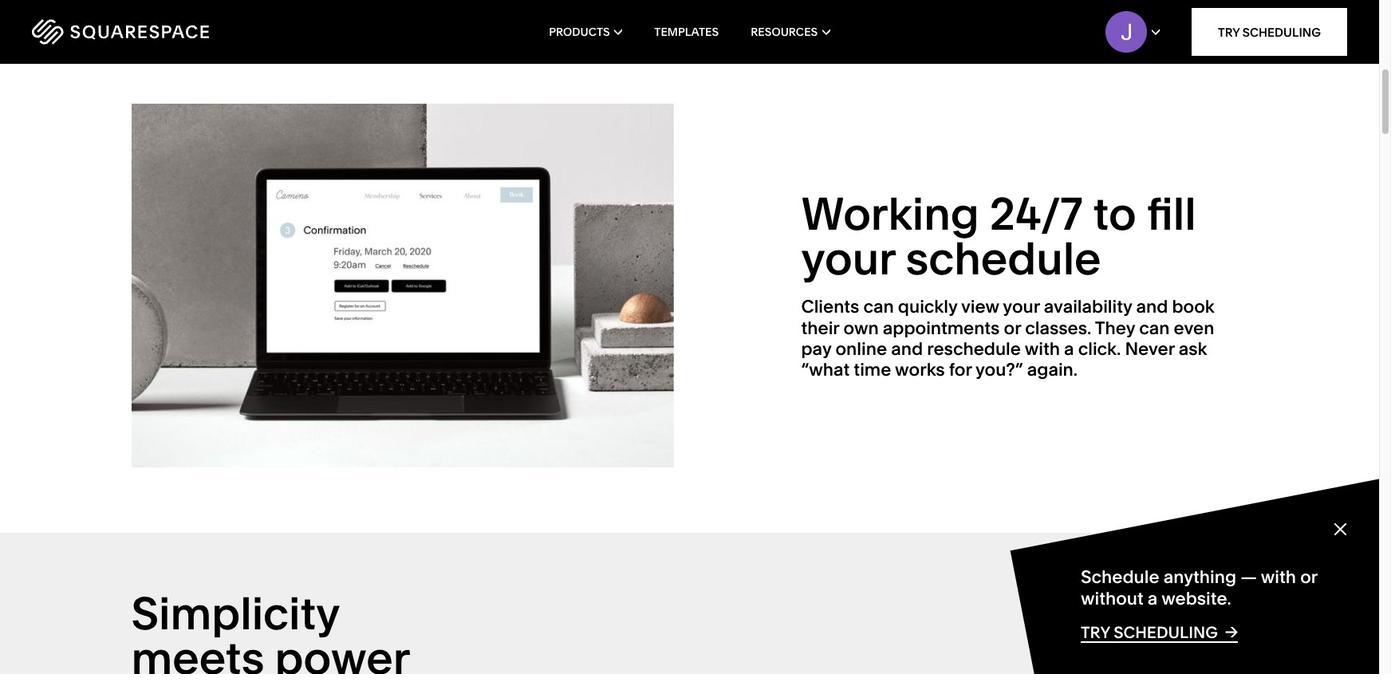 Task type: locate. For each thing, give the bounding box(es) containing it.
classes.
[[1025, 317, 1092, 339]]

0 horizontal spatial with
[[1025, 338, 1060, 360]]

1 horizontal spatial can
[[1139, 317, 1170, 339]]

1 horizontal spatial or
[[1300, 567, 1318, 588]]

1 horizontal spatial scheduling
[[1243, 24, 1321, 39]]

with right the you?"
[[1025, 338, 1060, 360]]

reschedule
[[927, 338, 1021, 360]]

a up try scheduling →
[[1148, 588, 1158, 609]]

your up the clients
[[801, 232, 895, 286]]

website.
[[1162, 588, 1232, 609]]

1 vertical spatial or
[[1300, 567, 1318, 588]]

working
[[801, 187, 979, 241]]

resources
[[751, 25, 818, 39]]

and
[[1136, 296, 1168, 318], [891, 338, 923, 360]]

simplicity meets power
[[131, 586, 410, 674]]

and right online
[[891, 338, 923, 360]]

1 vertical spatial your
[[1003, 296, 1040, 318]]

→
[[1225, 622, 1238, 641]]

appointments
[[883, 317, 1000, 339]]

1 horizontal spatial with
[[1261, 567, 1296, 588]]

0 horizontal spatial try
[[1081, 623, 1110, 642]]

book
[[1172, 296, 1215, 318]]

with right —
[[1261, 567, 1296, 588]]

your inside working 24/7 to fill your schedule
[[801, 232, 895, 286]]

working 24/7 to fill your schedule
[[801, 187, 1196, 286]]

pay
[[801, 338, 832, 360]]

1 horizontal spatial try
[[1218, 24, 1240, 39]]

0 horizontal spatial scheduling
[[1114, 623, 1218, 642]]

your inside clients can quickly view your availability and book their own appointments or classes. they can even pay online and reschedule with a click. never ask "what time works for you?" again.
[[1003, 296, 1040, 318]]

scheduling
[[1243, 24, 1321, 39], [1114, 623, 1218, 642]]

1 horizontal spatial a
[[1148, 588, 1158, 609]]

your for schedule
[[801, 232, 895, 286]]

works
[[895, 359, 945, 381]]

online
[[836, 338, 887, 360]]

with
[[1025, 338, 1060, 360], [1261, 567, 1296, 588]]

products
[[549, 25, 610, 39]]

try for try scheduling
[[1218, 24, 1240, 39]]

0 vertical spatial your
[[801, 232, 895, 286]]

0 horizontal spatial a
[[1064, 338, 1074, 360]]

0 horizontal spatial your
[[801, 232, 895, 286]]

1 horizontal spatial your
[[1003, 296, 1040, 318]]

simplicity
[[131, 586, 339, 641]]

0 vertical spatial a
[[1064, 338, 1074, 360]]

or inside clients can quickly view your availability and book their own appointments or classes. they can even pay online and reschedule with a click. never ask "what time works for you?" again.
[[1004, 317, 1021, 339]]

1 horizontal spatial and
[[1136, 296, 1168, 318]]

scheduling inside try scheduling →
[[1114, 623, 1218, 642]]

clients
[[801, 296, 859, 318]]

availability
[[1044, 296, 1132, 318]]

1 vertical spatial and
[[891, 338, 923, 360]]

0 vertical spatial with
[[1025, 338, 1060, 360]]

products button
[[549, 0, 622, 64]]

a left click.
[[1064, 338, 1074, 360]]

or right view
[[1004, 317, 1021, 339]]

scheduling inside try scheduling link
[[1243, 24, 1321, 39]]

try inside try scheduling →
[[1081, 623, 1110, 642]]

0 horizontal spatial or
[[1004, 317, 1021, 339]]

0 vertical spatial and
[[1136, 296, 1168, 318]]

or inside schedule anything — with or without a website.
[[1300, 567, 1318, 588]]

try scheduling
[[1218, 24, 1321, 39]]

your
[[801, 232, 895, 286], [1003, 296, 1040, 318]]

or right —
[[1300, 567, 1318, 588]]

"what
[[801, 359, 850, 381]]

1 vertical spatial scheduling
[[1114, 623, 1218, 642]]

with inside clients can quickly view your availability and book their own appointments or classes. they can even pay online and reschedule with a click. never ask "what time works for you?" again.
[[1025, 338, 1060, 360]]

squarespace logo image
[[32, 19, 209, 45]]

a inside clients can quickly view your availability and book their own appointments or classes. they can even pay online and reschedule with a click. never ask "what time works for you?" again.
[[1064, 338, 1074, 360]]

or
[[1004, 317, 1021, 339], [1300, 567, 1318, 588]]

your for availability
[[1003, 296, 1040, 318]]

0 vertical spatial or
[[1004, 317, 1021, 339]]

try
[[1218, 24, 1240, 39], [1081, 623, 1110, 642]]

and left book
[[1136, 296, 1168, 318]]

a
[[1064, 338, 1074, 360], [1148, 588, 1158, 609]]

0 vertical spatial try
[[1218, 24, 1240, 39]]

1 vertical spatial try
[[1081, 623, 1110, 642]]

1 vertical spatial with
[[1261, 567, 1296, 588]]

try inside try scheduling link
[[1218, 24, 1240, 39]]

they
[[1095, 317, 1135, 339]]

1 vertical spatial a
[[1148, 588, 1158, 609]]

0 vertical spatial scheduling
[[1243, 24, 1321, 39]]

anything
[[1164, 567, 1237, 588]]

your right view
[[1003, 296, 1040, 318]]

can up online
[[864, 296, 894, 318]]

can right they
[[1139, 317, 1170, 339]]

view
[[961, 296, 999, 318]]

can
[[864, 296, 894, 318], [1139, 317, 1170, 339]]

—
[[1241, 567, 1257, 588]]

own
[[844, 317, 879, 339]]



Task type: describe. For each thing, give the bounding box(es) containing it.
templates link
[[654, 0, 719, 64]]

try for try scheduling →
[[1081, 623, 1110, 642]]

fill
[[1147, 187, 1196, 241]]

resources button
[[751, 0, 830, 64]]

try scheduling →
[[1081, 622, 1238, 642]]

never
[[1125, 338, 1175, 360]]

try scheduling link
[[1192, 8, 1347, 56]]

clients can quickly view your availability and book their own appointments or classes. they can even pay online and reschedule with a click. never ask "what time works for you?" again.
[[801, 296, 1215, 381]]

to
[[1093, 187, 1137, 241]]

0 horizontal spatial and
[[891, 338, 923, 360]]

time
[[854, 359, 891, 381]]

without
[[1081, 588, 1144, 609]]

for
[[949, 359, 972, 381]]

their
[[801, 317, 839, 339]]

schedule
[[906, 232, 1101, 286]]

you?"
[[976, 359, 1023, 381]]

24/7
[[990, 187, 1083, 241]]

squarespace scheduling user interface photo image
[[131, 104, 674, 468]]

squarespace logo link
[[32, 19, 295, 45]]

schedule
[[1081, 567, 1160, 588]]

again.
[[1027, 359, 1078, 381]]

templates
[[654, 25, 719, 39]]

click.
[[1078, 338, 1121, 360]]

meets
[[131, 631, 264, 674]]

ask
[[1179, 338, 1207, 360]]

power
[[275, 631, 410, 674]]

even
[[1174, 317, 1215, 339]]

0 horizontal spatial can
[[864, 296, 894, 318]]

scheduling for try scheduling
[[1243, 24, 1321, 39]]

quickly
[[898, 296, 958, 318]]

a inside schedule anything — with or without a website.
[[1148, 588, 1158, 609]]

with inside schedule anything — with or without a website.
[[1261, 567, 1296, 588]]

schedule anything — with or without a website.
[[1081, 567, 1318, 609]]

scheduling for try scheduling →
[[1114, 623, 1218, 642]]



Task type: vqa. For each thing, say whether or not it's contained in the screenshot.
first Start from the right
no



